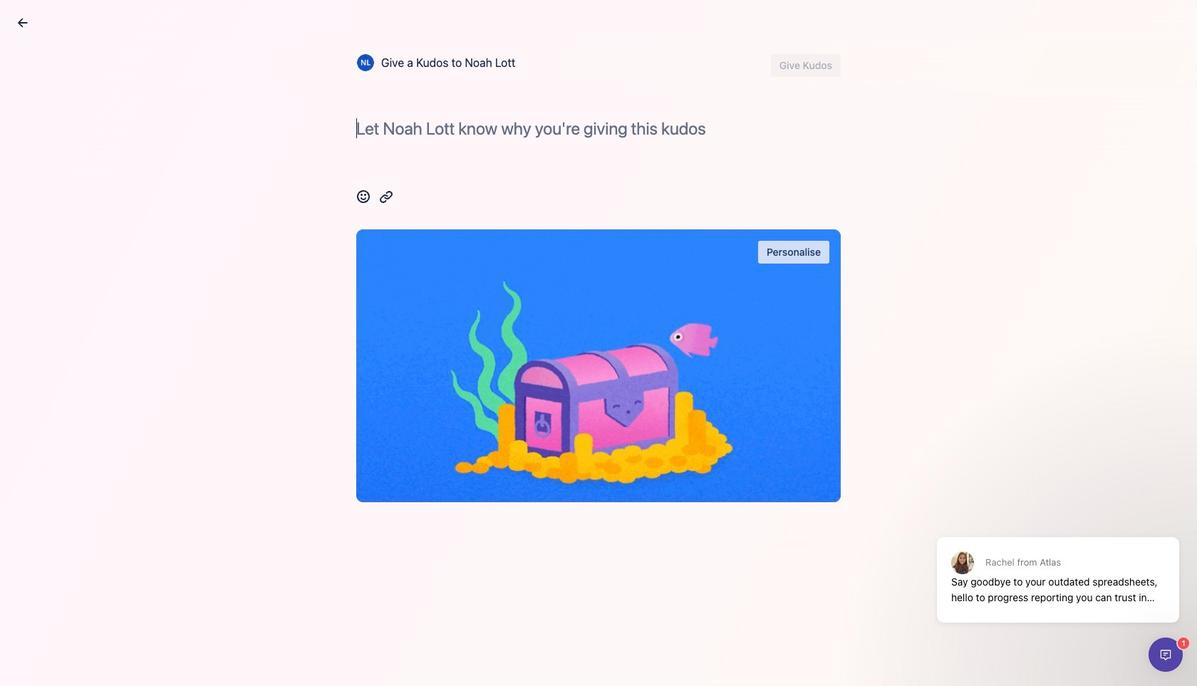 Task type: vqa. For each thing, say whether or not it's contained in the screenshot.
:brain: icon on the bottom of page
no



Task type: describe. For each thing, give the bounding box(es) containing it.
close drawer image
[[14, 14, 31, 31]]

Search field
[[901, 8, 1044, 31]]



Task type: locate. For each thing, give the bounding box(es) containing it.
help image
[[1108, 11, 1125, 28]]

banner
[[0, 0, 1198, 40]]

None search field
[[901, 8, 1044, 31]]

top element
[[9, 0, 901, 40]]

dialog
[[0, 0, 1198, 687], [930, 503, 1187, 634], [1149, 638, 1183, 672]]



